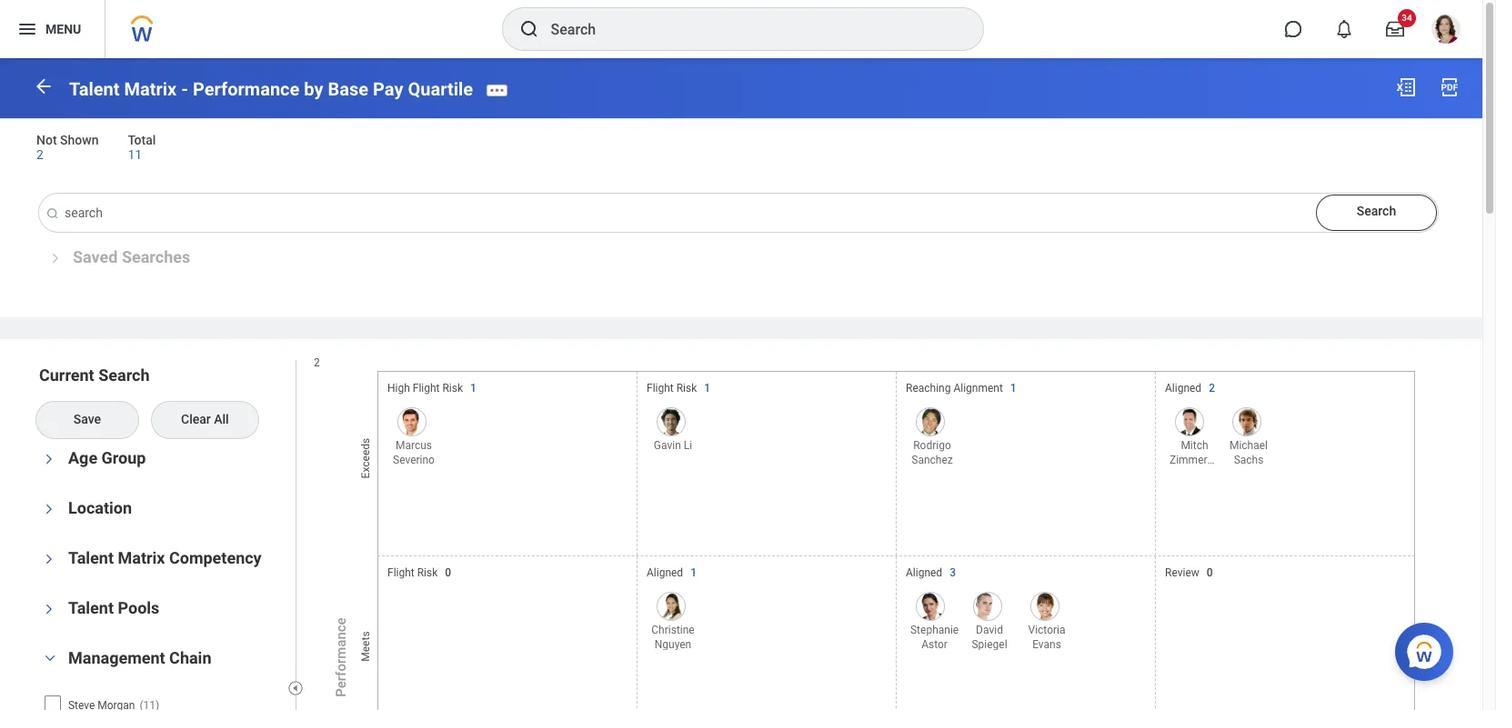 Task type: locate. For each thing, give the bounding box(es) containing it.
menu
[[45, 21, 81, 36]]

astor
[[921, 638, 948, 651]]

justify image
[[16, 18, 38, 40]]

chevron down image left age
[[43, 448, 55, 470]]

david
[[976, 623, 1003, 636]]

3
[[950, 566, 956, 579]]

performance right - at top left
[[193, 78, 300, 100]]

matrix
[[124, 78, 177, 100], [118, 548, 165, 567]]

zimmermann
[[1170, 453, 1235, 466]]

2 0 from the left
[[1207, 566, 1213, 579]]

flight
[[413, 382, 440, 394], [647, 382, 674, 394], [387, 566, 414, 579]]

talent right chevron down icon
[[68, 548, 114, 567]]

exceeds
[[359, 439, 372, 479]]

1 button for flight risk 1
[[704, 381, 713, 395]]

current
[[39, 366, 94, 385]]

demo_f035.png image
[[916, 592, 945, 621]]

all
[[214, 412, 229, 426]]

talent matrix competency
[[68, 548, 262, 567]]

aligned left 3
[[906, 566, 942, 579]]

chevron down image for age group
[[43, 448, 55, 470]]

rodrigo
[[913, 439, 951, 452]]

performance left meets
[[333, 617, 349, 697]]

talent matrix - performance by base pay quartile
[[69, 78, 473, 100]]

performance
[[193, 78, 300, 100], [333, 617, 349, 697]]

1 horizontal spatial 0 button
[[1207, 565, 1216, 580]]

clear all
[[181, 412, 229, 426]]

alignment
[[953, 382, 1003, 394]]

review 0
[[1165, 566, 1213, 579]]

risk for flight risk 0
[[417, 566, 438, 579]]

1 horizontal spatial aligned
[[906, 566, 942, 579]]

0 horizontal spatial risk
[[417, 566, 438, 579]]

Talent Matrix - Performance by Base Pay Quartile text field
[[39, 194, 1438, 232]]

clear all button
[[152, 402, 258, 438]]

talent matrix competency button
[[68, 548, 262, 567]]

management chain group
[[33, 647, 286, 710]]

talent pools button
[[68, 598, 159, 617]]

search
[[1357, 204, 1396, 219], [98, 366, 150, 385]]

rodrigo sanchez element
[[906, 434, 954, 466]]

matrix up the pools
[[118, 548, 165, 567]]

0 vertical spatial search
[[1357, 204, 1396, 219]]

search image
[[45, 207, 60, 221]]

age
[[68, 448, 97, 467]]

risk
[[442, 382, 463, 394], [676, 382, 697, 394], [417, 566, 438, 579]]

not shown 2
[[36, 133, 99, 162]]

2 button left the 'shown'
[[36, 146, 46, 163]]

1
[[470, 382, 476, 394], [704, 382, 710, 394], [1010, 382, 1016, 394], [690, 566, 697, 579]]

2 button for not shown 2
[[36, 146, 46, 163]]

talent for talent pools
[[68, 598, 114, 617]]

menu button
[[0, 0, 105, 58]]

0 horizontal spatial search
[[98, 366, 150, 385]]

profile logan mcneil image
[[1431, 15, 1461, 47]]

1 0 button from the left
[[445, 565, 454, 580]]

1 horizontal spatial 2 button
[[1209, 381, 1218, 395]]

matrix for -
[[124, 78, 177, 100]]

2
[[36, 147, 44, 162], [314, 357, 320, 370], [1209, 382, 1215, 394]]

pools
[[118, 598, 159, 617]]

1 vertical spatial search
[[98, 366, 150, 385]]

0 button
[[445, 565, 454, 580], [1207, 565, 1216, 580]]

marcus
[[396, 439, 432, 452]]

victoria evans
[[1028, 623, 1065, 651]]

aligned 1
[[647, 566, 697, 579]]

2 horizontal spatial 2
[[1209, 382, 1215, 394]]

demo_m003.png image
[[916, 407, 945, 436]]

talent for talent matrix - performance by base pay quartile
[[69, 78, 120, 100]]

chevron down image
[[43, 548, 55, 570]]

management chain
[[68, 648, 211, 667]]

2 vertical spatial talent
[[68, 598, 114, 617]]

0
[[445, 566, 451, 579], [1207, 566, 1213, 579]]

0 vertical spatial performance
[[193, 78, 300, 100]]

group
[[101, 448, 146, 467]]

0 horizontal spatial 0
[[445, 566, 451, 579]]

aligned
[[1165, 382, 1201, 394], [647, 566, 683, 579], [906, 566, 942, 579]]

1 vertical spatial 2 button
[[1209, 381, 1218, 395]]

0 horizontal spatial 2 button
[[36, 146, 46, 163]]

2 horizontal spatial risk
[[676, 382, 697, 394]]

talent right previous page "icon"
[[69, 78, 120, 100]]

1 horizontal spatial search
[[1357, 204, 1396, 219]]

talent
[[69, 78, 120, 100], [68, 548, 114, 567], [68, 598, 114, 617]]

aligned for aligned 2
[[1165, 382, 1201, 394]]

2 button up mitch zimmermann element
[[1209, 381, 1218, 395]]

matrix inside filter search box
[[118, 548, 165, 567]]

34 button
[[1375, 9, 1416, 49]]

competency
[[169, 548, 262, 567]]

1 horizontal spatial 2
[[314, 357, 320, 370]]

chevron down image
[[43, 448, 55, 470], [43, 498, 55, 520], [43, 598, 55, 620], [39, 652, 61, 664]]

1 button for reaching alignment 1
[[1010, 381, 1019, 395]]

aligned for aligned 1
[[647, 566, 683, 579]]

not
[[36, 133, 57, 147]]

filter search field
[[33, 365, 298, 710]]

chevron down image down chevron down icon
[[43, 598, 55, 620]]

demo_m042.png image
[[1175, 407, 1204, 436]]

11
[[128, 147, 142, 162]]

clear
[[181, 412, 211, 426]]

search inside "button"
[[1357, 204, 1396, 219]]

notifications large image
[[1335, 20, 1353, 38]]

chevron down image inside management chain group
[[39, 652, 61, 664]]

aligned up demo_f066.png icon
[[647, 566, 683, 579]]

1 vertical spatial talent
[[68, 548, 114, 567]]

1 horizontal spatial 0
[[1207, 566, 1213, 579]]

0 button for review 0
[[1207, 565, 1216, 580]]

0 vertical spatial 2
[[36, 147, 44, 162]]

location button
[[68, 498, 132, 517]]

0 vertical spatial 2 button
[[36, 146, 46, 163]]

0 horizontal spatial 2
[[36, 147, 44, 162]]

risk for flight risk 1
[[676, 382, 697, 394]]

1 vertical spatial matrix
[[118, 548, 165, 567]]

0 horizontal spatial performance
[[193, 78, 300, 100]]

0 vertical spatial talent
[[69, 78, 120, 100]]

0 horizontal spatial 0 button
[[445, 565, 454, 580]]

talent matrix - performance by base pay quartile link
[[69, 78, 473, 100]]

demo_m057.png image
[[973, 592, 1002, 621]]

chevron down image left 'management'
[[39, 652, 61, 664]]

2 0 button from the left
[[1207, 565, 1216, 580]]

mitch zimmermann
[[1170, 439, 1235, 466]]

1 button
[[470, 381, 479, 395], [704, 381, 713, 395], [1010, 381, 1019, 395], [690, 565, 699, 580]]

chevron down image for talent pools
[[43, 598, 55, 620]]

matrix for competency
[[118, 548, 165, 567]]

1 vertical spatial performance
[[333, 617, 349, 697]]

michael sachs
[[1230, 439, 1268, 466]]

high
[[387, 382, 410, 394]]

christine
[[651, 623, 695, 636]]

aligned up demo_m042.png icon
[[1165, 382, 1201, 394]]

1 0 from the left
[[445, 566, 451, 579]]

0 horizontal spatial aligned
[[647, 566, 683, 579]]

2 horizontal spatial aligned
[[1165, 382, 1201, 394]]

flight for flight risk 1
[[647, 382, 674, 394]]

christine nguyen element
[[647, 619, 695, 651]]

talent left the pools
[[68, 598, 114, 617]]

2 button
[[36, 146, 46, 163], [1209, 381, 1218, 395]]

save button
[[36, 402, 138, 438]]

demo_f066.png image
[[657, 592, 686, 621]]

chevron down image up chevron down icon
[[43, 498, 55, 520]]

0 vertical spatial matrix
[[124, 78, 177, 100]]

mitch zimmermann element
[[1165, 434, 1235, 466]]

stephanie
[[910, 623, 959, 636]]

talent for talent matrix competency
[[68, 548, 114, 567]]

gavin li element
[[649, 434, 692, 465]]

michael sachs element
[[1222, 434, 1270, 466]]

matrix left - at top left
[[124, 78, 177, 100]]

evans
[[1032, 638, 1061, 651]]

search image
[[518, 18, 540, 40]]

1 horizontal spatial performance
[[333, 617, 349, 697]]

christine nguyen
[[651, 623, 695, 651]]



Task type: describe. For each thing, give the bounding box(es) containing it.
sanchez
[[911, 453, 953, 466]]

demo_m005.png image
[[1232, 407, 1261, 436]]

total 11
[[128, 133, 156, 162]]

1 button for high flight risk 1
[[470, 381, 479, 395]]

spiegel
[[972, 638, 1007, 651]]

meets
[[359, 631, 372, 661]]

Search search field
[[36, 194, 1438, 232]]

flight risk 1
[[647, 382, 710, 394]]

management chain button
[[68, 648, 211, 667]]

inbox large image
[[1386, 20, 1404, 38]]

shown
[[60, 133, 99, 147]]

flight for flight risk 0
[[387, 566, 414, 579]]

quartile
[[408, 78, 473, 100]]

0 button for flight risk 0
[[445, 565, 454, 580]]

stephanie astor element
[[906, 619, 959, 651]]

age group button
[[68, 448, 146, 467]]

previous page image
[[33, 75, 55, 97]]

nguyen
[[655, 638, 691, 651]]

demo_m278.png image
[[397, 407, 427, 436]]

2 vertical spatial 2
[[1209, 382, 1215, 394]]

2 inside not shown 2
[[36, 147, 44, 162]]

marcus severino element
[[387, 434, 436, 466]]

search inside filter search box
[[98, 366, 150, 385]]

talent pools
[[68, 598, 159, 617]]

chain
[[169, 648, 211, 667]]

Search Workday  search field
[[551, 9, 945, 49]]

save
[[74, 412, 101, 426]]

demo_f080.png image
[[1030, 592, 1059, 621]]

victoria evans element
[[1020, 619, 1069, 651]]

11 button
[[128, 146, 145, 163]]

management
[[68, 648, 165, 667]]

pay
[[373, 78, 403, 100]]

talent matrix - performance by base pay quartile main content
[[0, 58, 1496, 710]]

gavin li
[[654, 439, 692, 452]]

export to excel image
[[1395, 76, 1417, 98]]

34
[[1402, 13, 1412, 23]]

aligned for aligned 3
[[906, 566, 942, 579]]

review
[[1165, 566, 1199, 579]]

reaching alignment 1
[[906, 382, 1016, 394]]

sachs
[[1234, 453, 1264, 466]]

base
[[328, 78, 368, 100]]

chevron down image for management chain
[[39, 652, 61, 664]]

severino
[[393, 453, 435, 466]]

age group
[[68, 448, 146, 467]]

david spiegel
[[972, 623, 1007, 651]]

victoria
[[1028, 623, 1065, 636]]

mitch
[[1181, 439, 1208, 452]]

search button
[[1316, 195, 1437, 231]]

flight risk 0
[[387, 566, 451, 579]]

2 button for aligned 2
[[1209, 381, 1218, 395]]

1 horizontal spatial risk
[[442, 382, 463, 394]]

aligned 2
[[1165, 382, 1215, 394]]

reaching
[[906, 382, 951, 394]]

stephanie astor
[[910, 623, 959, 651]]

aligned 3
[[906, 566, 956, 579]]

3 button
[[950, 565, 959, 580]]

high flight risk 1
[[387, 382, 476, 394]]

marcus severino
[[393, 439, 435, 466]]

demo_m029.png image
[[657, 407, 686, 436]]

1 vertical spatial 2
[[314, 357, 320, 370]]

by
[[304, 78, 323, 100]]

rodrigo sanchez
[[911, 439, 953, 466]]

li
[[684, 439, 692, 452]]

1 button for aligned 1
[[690, 565, 699, 580]]

current search
[[39, 366, 150, 385]]

-
[[181, 78, 188, 100]]

location
[[68, 498, 132, 517]]

view printable version (pdf) image
[[1439, 76, 1461, 98]]

gavin
[[654, 439, 681, 452]]

david spiegel element
[[963, 619, 1011, 651]]

michael
[[1230, 439, 1268, 452]]

total
[[128, 133, 156, 147]]

chevron down image for location
[[43, 498, 55, 520]]



Task type: vqa. For each thing, say whether or not it's contained in the screenshot.
Base
yes



